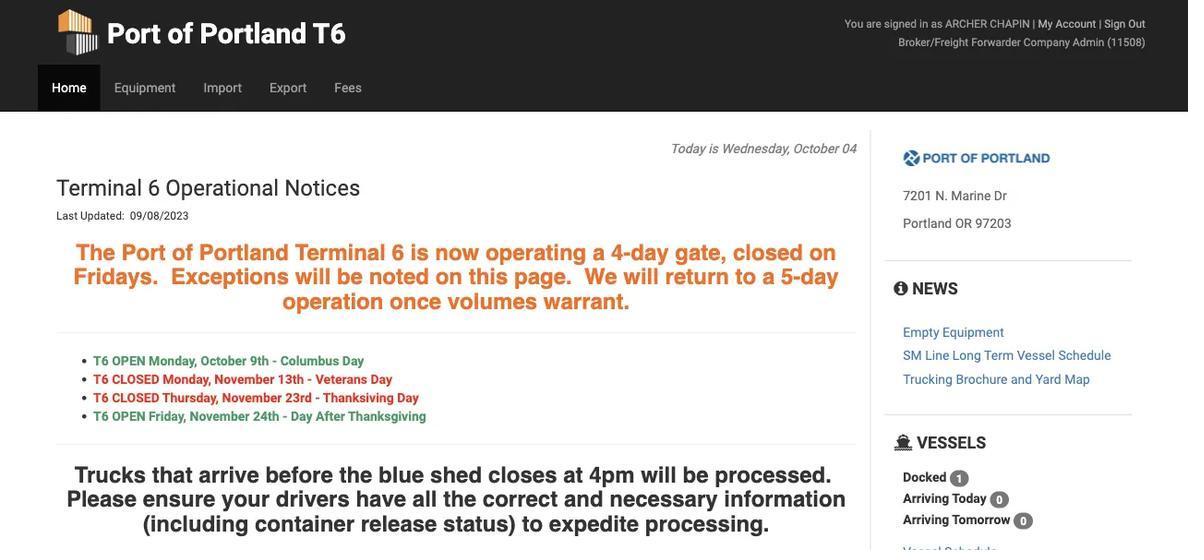 Task type: vqa. For each thing, say whether or not it's contained in the screenshot.
"Rights"
no



Task type: locate. For each thing, give the bounding box(es) containing it.
(including
[[143, 511, 249, 537]]

home button
[[38, 65, 100, 111]]

equipment button
[[100, 65, 190, 111]]

1 vertical spatial terminal
[[295, 240, 386, 265]]

wednesday,
[[722, 141, 790, 156]]

1 vertical spatial and
[[564, 487, 604, 512]]

yard
[[1036, 372, 1062, 387]]

2 vertical spatial portland
[[199, 240, 289, 265]]

0 vertical spatial october
[[793, 141, 839, 156]]

1 horizontal spatial equipment
[[943, 325, 1005, 340]]

of up equipment dropdown button
[[168, 17, 193, 50]]

1 vertical spatial portland
[[904, 216, 953, 231]]

- down columbus
[[307, 372, 313, 387]]

is
[[709, 141, 719, 156], [411, 240, 429, 265]]

t6
[[313, 17, 346, 50], [93, 353, 109, 368], [93, 372, 109, 387], [93, 390, 109, 405], [93, 409, 109, 424]]

fridays
[[74, 264, 152, 290]]

the left blue in the left of the page
[[339, 463, 373, 488]]

1 horizontal spatial be
[[683, 463, 709, 488]]

shed
[[431, 463, 482, 488]]

- right 9th
[[272, 353, 277, 368]]

open
[[112, 353, 146, 368], [112, 409, 146, 424]]

portland or 97203
[[904, 216, 1012, 231]]

0 vertical spatial to
[[736, 264, 757, 290]]

closed
[[112, 372, 160, 387], [112, 390, 160, 405]]

0 up tomorrow
[[997, 494, 1003, 507]]

to left the 5-
[[736, 264, 757, 290]]

1 horizontal spatial |
[[1100, 17, 1102, 30]]

day left info circle image
[[801, 264, 839, 290]]

port down the 09/08/2023
[[122, 240, 166, 265]]

be
[[337, 264, 363, 290], [683, 463, 709, 488]]

0 horizontal spatial equipment
[[114, 80, 176, 95]]

portland
[[200, 17, 307, 50], [904, 216, 953, 231], [199, 240, 289, 265]]

terminal
[[56, 175, 142, 201], [295, 240, 386, 265]]

1 horizontal spatial 0
[[1021, 515, 1027, 528]]

port inside "the port of portland terminal 6 is now operating a 4-day gate, closed on fridays .  exceptions will be noted on this page.  we will return to a 5-day operation once volumes warrant."
[[122, 240, 166, 265]]

port
[[107, 17, 161, 50], [122, 240, 166, 265]]

last
[[56, 210, 78, 223]]

0 horizontal spatial terminal
[[56, 175, 142, 201]]

be up processing.
[[683, 463, 709, 488]]

equipment inside dropdown button
[[114, 80, 176, 95]]

import
[[204, 80, 242, 95]]

0 horizontal spatial is
[[411, 240, 429, 265]]

admin
[[1074, 36, 1105, 49]]

1 vertical spatial is
[[411, 240, 429, 265]]

november
[[215, 372, 275, 387], [222, 390, 282, 405], [190, 409, 250, 424]]

1 horizontal spatial on
[[810, 240, 837, 265]]

0 horizontal spatial be
[[337, 264, 363, 290]]

0 horizontal spatial today
[[671, 141, 706, 156]]

1 vertical spatial today
[[953, 492, 987, 507]]

to down closes
[[522, 511, 543, 537]]

open left 'friday,'
[[112, 409, 146, 424]]

0 vertical spatial open
[[112, 353, 146, 368]]

october left 9th
[[201, 353, 247, 368]]

docked 1 arriving today 0 arriving tomorrow 0
[[904, 470, 1027, 528]]

the right all
[[444, 487, 477, 512]]

1 horizontal spatial 6
[[392, 240, 405, 265]]

a left 4-
[[593, 240, 605, 265]]

0 horizontal spatial 6
[[148, 175, 160, 201]]

portland down terminal 6 operational notices last updated:  09/08/2023
[[199, 240, 289, 265]]

veterans
[[316, 372, 368, 387]]

6 up once
[[392, 240, 405, 265]]

operating
[[486, 240, 587, 265]]

line
[[926, 348, 950, 364]]

term
[[985, 348, 1015, 364]]

account
[[1056, 17, 1097, 30]]

to inside trucks that arrive before the blue shed closes at 4pm will be processed. please ensure your drivers have all the correct and necessary information (including container release status) to expedite processing.
[[522, 511, 543, 537]]

after
[[316, 409, 345, 424]]

the
[[339, 463, 373, 488], [444, 487, 477, 512]]

0 horizontal spatial |
[[1033, 17, 1036, 30]]

today left wednesday, at the right top of page
[[671, 141, 706, 156]]

will
[[295, 264, 331, 290], [624, 264, 660, 290], [641, 463, 677, 488]]

day down the 23rd
[[291, 409, 313, 424]]

on left this
[[436, 264, 463, 290]]

forwarder
[[972, 36, 1022, 49]]

company
[[1024, 36, 1071, 49]]

of inside "the port of portland terminal 6 is now operating a 4-day gate, closed on fridays .  exceptions will be noted on this page.  we will return to a 5-day operation once volumes warrant."
[[172, 240, 193, 265]]

1 vertical spatial october
[[201, 353, 247, 368]]

1 horizontal spatial today
[[953, 492, 987, 507]]

open down fridays
[[112, 353, 146, 368]]

0 horizontal spatial october
[[201, 353, 247, 368]]

expedite
[[549, 511, 639, 537]]

6 inside terminal 6 operational notices last updated:  09/08/2023
[[148, 175, 160, 201]]

be inside "the port of portland terminal 6 is now operating a 4-day gate, closed on fridays .  exceptions will be noted on this page.  we will return to a 5-day operation once volumes warrant."
[[337, 264, 363, 290]]

vessels
[[914, 433, 987, 452]]

long
[[953, 348, 982, 364]]

1 vertical spatial equipment
[[943, 325, 1005, 340]]

terminal inside "the port of portland terminal 6 is now operating a 4-day gate, closed on fridays .  exceptions will be noted on this page.  we will return to a 5-day operation once volumes warrant."
[[295, 240, 386, 265]]

november down 9th
[[215, 372, 275, 387]]

sign out link
[[1105, 17, 1146, 30]]

1 vertical spatial open
[[112, 409, 146, 424]]

0 vertical spatial is
[[709, 141, 719, 156]]

columbus
[[281, 353, 339, 368]]

day left gate,
[[631, 240, 669, 265]]

broker/freight
[[899, 36, 969, 49]]

portland down 7201
[[904, 216, 953, 231]]

0 vertical spatial be
[[337, 264, 363, 290]]

0 vertical spatial terminal
[[56, 175, 142, 201]]

of
[[168, 17, 193, 50], [172, 240, 193, 265]]

1 vertical spatial november
[[222, 390, 282, 405]]

container
[[255, 511, 355, 537]]

1 vertical spatial to
[[522, 511, 543, 537]]

noted
[[369, 264, 430, 290]]

fees
[[335, 80, 362, 95]]

equipment up long in the bottom of the page
[[943, 325, 1005, 340]]

export
[[270, 80, 307, 95]]

on right the 5-
[[810, 240, 837, 265]]

0 vertical spatial today
[[671, 141, 706, 156]]

trucks
[[74, 463, 146, 488]]

1 vertical spatial of
[[172, 240, 193, 265]]

closes
[[489, 463, 558, 488]]

or
[[956, 216, 973, 231]]

port up equipment dropdown button
[[107, 17, 161, 50]]

0 horizontal spatial and
[[564, 487, 604, 512]]

and inside empty equipment sm line long term vessel schedule trucking brochure and yard map
[[1012, 372, 1033, 387]]

processing.
[[646, 511, 770, 537]]

map
[[1065, 372, 1091, 387]]

2 arriving from the top
[[904, 513, 950, 528]]

1 vertical spatial be
[[683, 463, 709, 488]]

0 vertical spatial arriving
[[904, 492, 950, 507]]

terminal up operation
[[295, 240, 386, 265]]

to
[[736, 264, 757, 290], [522, 511, 543, 537]]

blue
[[379, 463, 424, 488]]

t6 open monday, october 9th - columbus day t6 closed monday, november 13th - veterans day t6 closed thursday, november 23rd - thanksiving day t6 open friday, november 24th - day after thanksgiving
[[93, 353, 427, 424]]

is left wednesday, at the right top of page
[[709, 141, 719, 156]]

arriving
[[904, 492, 950, 507], [904, 513, 950, 528]]

2 | from the left
[[1100, 17, 1102, 30]]

trucking
[[904, 372, 953, 387]]

9th
[[250, 353, 269, 368]]

exceptions
[[171, 264, 289, 290]]

0 vertical spatial 0
[[997, 494, 1003, 507]]

1 horizontal spatial is
[[709, 141, 719, 156]]

0 vertical spatial equipment
[[114, 80, 176, 95]]

of down the 09/08/2023
[[172, 240, 193, 265]]

0 vertical spatial closed
[[112, 372, 160, 387]]

and right correct
[[564, 487, 604, 512]]

1 vertical spatial port
[[122, 240, 166, 265]]

0
[[997, 494, 1003, 507], [1021, 515, 1027, 528]]

6
[[148, 175, 160, 201], [392, 240, 405, 265]]

terminal up "last"
[[56, 175, 142, 201]]

october
[[793, 141, 839, 156], [201, 353, 247, 368]]

- right 24th
[[283, 409, 288, 424]]

0 vertical spatial portland
[[200, 17, 307, 50]]

| left sign
[[1100, 17, 1102, 30]]

will right 4pm
[[641, 463, 677, 488]]

october left 04
[[793, 141, 839, 156]]

sm
[[904, 348, 923, 364]]

october inside t6 open monday, october 9th - columbus day t6 closed monday, november 13th - veterans day t6 closed thursday, november 23rd - thanksiving day t6 open friday, november 24th - day after thanksgiving
[[201, 353, 247, 368]]

0 vertical spatial 6
[[148, 175, 160, 201]]

signed
[[885, 17, 917, 30]]

1 vertical spatial closed
[[112, 390, 160, 405]]

today down '1'
[[953, 492, 987, 507]]

sign
[[1105, 17, 1127, 30]]

and left yard
[[1012, 372, 1033, 387]]

1 horizontal spatial terminal
[[295, 240, 386, 265]]

is inside "the port of portland terminal 6 is now operating a 4-day gate, closed on fridays .  exceptions will be noted on this page.  we will return to a 5-day operation once volumes warrant."
[[411, 240, 429, 265]]

a
[[593, 240, 605, 265], [763, 264, 775, 290]]

november down thursday,
[[190, 409, 250, 424]]

1 arriving from the top
[[904, 492, 950, 507]]

0 horizontal spatial to
[[522, 511, 543, 537]]

be left noted at the left
[[337, 264, 363, 290]]

have
[[356, 487, 407, 512]]

equipment right home
[[114, 80, 176, 95]]

volumes
[[448, 289, 538, 314]]

portland up import
[[200, 17, 307, 50]]

0 vertical spatial and
[[1012, 372, 1033, 387]]

november up 24th
[[222, 390, 282, 405]]

6 up the 09/08/2023
[[148, 175, 160, 201]]

status)
[[444, 511, 516, 537]]

operation
[[283, 289, 384, 314]]

tomorrow
[[953, 513, 1011, 528]]

monday,
[[149, 353, 197, 368], [163, 372, 211, 387]]

today inside docked 1 arriving today 0 arriving tomorrow 0
[[953, 492, 987, 507]]

equipment
[[114, 80, 176, 95], [943, 325, 1005, 340]]

1 vertical spatial arriving
[[904, 513, 950, 528]]

| left my
[[1033, 17, 1036, 30]]

-
[[272, 353, 277, 368], [307, 372, 313, 387], [315, 390, 320, 405], [283, 409, 288, 424]]

1 horizontal spatial the
[[444, 487, 477, 512]]

1 horizontal spatial and
[[1012, 372, 1033, 387]]

1 horizontal spatial october
[[793, 141, 839, 156]]

2 closed from the top
[[112, 390, 160, 405]]

port of portland t6 link
[[56, 0, 346, 65]]

empty equipment sm line long term vessel schedule trucking brochure and yard map
[[904, 325, 1112, 387]]

0 right tomorrow
[[1021, 515, 1027, 528]]

a left the 5-
[[763, 264, 775, 290]]

1 horizontal spatial to
[[736, 264, 757, 290]]

the port of portland terminal 6 is now operating a 4-day gate, closed on fridays .  exceptions will be noted on this page.  we will return to a 5-day operation once volumes warrant.
[[74, 240, 839, 314]]

is left now
[[411, 240, 429, 265]]

1 vertical spatial 6
[[392, 240, 405, 265]]



Task type: describe. For each thing, give the bounding box(es) containing it.
marine
[[952, 188, 992, 203]]

2 vertical spatial november
[[190, 409, 250, 424]]

1 closed from the top
[[112, 372, 160, 387]]

please
[[66, 487, 137, 512]]

n.
[[936, 188, 949, 203]]

home
[[52, 80, 87, 95]]

1 open from the top
[[112, 353, 146, 368]]

vessel
[[1018, 348, 1056, 364]]

23rd
[[285, 390, 312, 405]]

sm line long term vessel schedule link
[[904, 348, 1112, 364]]

processed.
[[715, 463, 832, 488]]

before
[[266, 463, 333, 488]]

0 vertical spatial monday,
[[149, 353, 197, 368]]

warrant.
[[544, 289, 630, 314]]

thanksiving
[[323, 390, 394, 405]]

terminal 6 operational notices last updated:  09/08/2023
[[56, 175, 366, 223]]

archer
[[946, 17, 988, 30]]

import button
[[190, 65, 256, 111]]

97203
[[976, 216, 1012, 231]]

my account link
[[1039, 17, 1097, 30]]

and inside trucks that arrive before the blue shed closes at 4pm will be processed. please ensure your drivers have all the correct and necessary information (including container release status) to expedite processing.
[[564, 487, 604, 512]]

0 vertical spatial of
[[168, 17, 193, 50]]

thanksgiving
[[348, 409, 427, 424]]

in
[[920, 17, 929, 30]]

the
[[76, 240, 115, 265]]

port of portland t6
[[107, 17, 346, 50]]

1 | from the left
[[1033, 17, 1036, 30]]

day up thanksgiving
[[397, 390, 419, 405]]

trucking brochure and yard map link
[[904, 372, 1091, 387]]

empty equipment link
[[904, 325, 1005, 340]]

now
[[435, 240, 480, 265]]

operational
[[166, 175, 279, 201]]

trucks that arrive before the blue shed closes at 4pm will be processed. please ensure your drivers have all the correct and necessary information (including container release status) to expedite processing.
[[66, 463, 847, 537]]

october for 04
[[793, 141, 839, 156]]

docked
[[904, 470, 947, 486]]

09/08/2023
[[130, 210, 189, 223]]

1
[[957, 473, 963, 486]]

to inside "the port of portland terminal 6 is now operating a 4-day gate, closed on fridays .  exceptions will be noted on this page.  we will return to a 5-day operation once volumes warrant."
[[736, 264, 757, 290]]

info circle image
[[894, 280, 909, 296]]

7201
[[904, 188, 933, 203]]

fees button
[[321, 65, 376, 111]]

correct
[[483, 487, 558, 512]]

2 open from the top
[[112, 409, 146, 424]]

6 inside "the port of portland terminal 6 is now operating a 4-day gate, closed on fridays .  exceptions will be noted on this page.  we will return to a 5-day operation once volumes warrant."
[[392, 240, 405, 265]]

october for 9th
[[201, 353, 247, 368]]

necessary
[[610, 487, 718, 512]]

(11508)
[[1108, 36, 1146, 49]]

schedule
[[1059, 348, 1112, 364]]

portland inside "the port of portland terminal 6 is now operating a 4-day gate, closed on fridays .  exceptions will be noted on this page.  we will return to a 5-day operation once volumes warrant."
[[199, 240, 289, 265]]

0 horizontal spatial on
[[436, 264, 463, 290]]

terminal inside terminal 6 operational notices last updated:  09/08/2023
[[56, 175, 142, 201]]

0 horizontal spatial a
[[593, 240, 605, 265]]

that
[[152, 463, 193, 488]]

24th
[[253, 409, 280, 424]]

all
[[413, 487, 437, 512]]

your
[[222, 487, 270, 512]]

0 vertical spatial november
[[215, 372, 275, 387]]

as
[[932, 17, 943, 30]]

release
[[361, 511, 437, 537]]

will inside trucks that arrive before the blue shed closes at 4pm will be processed. please ensure your drivers have all the correct and necessary information (including container release status) to expedite processing.
[[641, 463, 677, 488]]

0 vertical spatial port
[[107, 17, 161, 50]]

1 horizontal spatial day
[[801, 264, 839, 290]]

arrive
[[199, 463, 259, 488]]

1 horizontal spatial a
[[763, 264, 775, 290]]

chapin
[[991, 17, 1031, 30]]

will right the exceptions
[[295, 264, 331, 290]]

be inside trucks that arrive before the blue shed closes at 4pm will be processed. please ensure your drivers have all the correct and necessary information (including container release status) to expedite processing.
[[683, 463, 709, 488]]

once
[[390, 289, 442, 314]]

information
[[725, 487, 847, 512]]

ship image
[[894, 434, 914, 451]]

we
[[585, 264, 618, 290]]

out
[[1129, 17, 1146, 30]]

13th
[[278, 372, 304, 387]]

day up 'thanksiving'
[[371, 372, 393, 387]]

day up veterans
[[343, 353, 364, 368]]

drivers
[[276, 487, 350, 512]]

my
[[1039, 17, 1054, 30]]

0 horizontal spatial day
[[631, 240, 669, 265]]

return
[[666, 264, 730, 290]]

will right we
[[624, 264, 660, 290]]

4-
[[611, 240, 631, 265]]

are
[[867, 17, 882, 30]]

- right the 23rd
[[315, 390, 320, 405]]

1 vertical spatial monday,
[[163, 372, 211, 387]]

empty
[[904, 325, 940, 340]]

you
[[845, 17, 864, 30]]

at
[[564, 463, 583, 488]]

1 vertical spatial 0
[[1021, 515, 1027, 528]]

notices
[[285, 175, 361, 201]]

brochure
[[957, 372, 1008, 387]]

closed
[[733, 240, 804, 265]]

ensure
[[143, 487, 216, 512]]

04
[[842, 141, 857, 156]]

equipment inside empty equipment sm line long term vessel schedule trucking brochure and yard map
[[943, 325, 1005, 340]]

0 horizontal spatial the
[[339, 463, 373, 488]]

0 horizontal spatial 0
[[997, 494, 1003, 507]]

this
[[469, 264, 508, 290]]

port of portland t6 image
[[904, 149, 1052, 168]]

news
[[909, 279, 959, 298]]

4pm
[[590, 463, 635, 488]]



